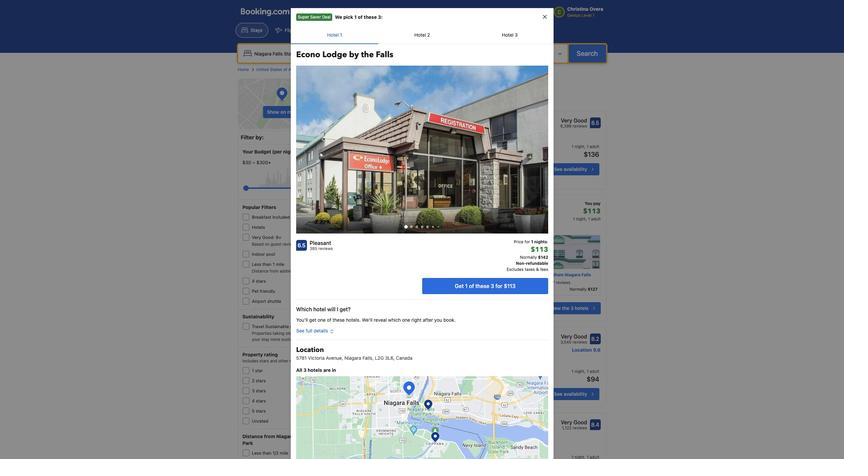 Task type: vqa. For each thing, say whether or not it's contained in the screenshot.
Hampton Inn Niagara Falls "Good"
yes



Task type: describe. For each thing, give the bounding box(es) containing it.
super for super saver deal
[[298, 14, 309, 20]]

downtown niagara falls, niagara falls for niagara
[[410, 128, 486, 133]]

beds
[[432, 376, 442, 381]]

distance inside "less than 1 mile distance from address"
[[252, 269, 269, 274]]

good for hampton inn niagara falls
[[574, 420, 587, 426]]

canada
[[396, 356, 412, 361]]

search for search results
[[432, 67, 446, 72]]

super saver deal • room sleeps 1 -
[[339, 213, 410, 218]]

wifi
[[405, 226, 414, 231]]

niagara inside distance from niagara falls state park
[[276, 434, 294, 440]]

location 5781 victoria avenue, niagara falls, l2g 3l6, canada
[[296, 346, 412, 361]]

downtown niagara falls, niagara falls for inn
[[410, 430, 486, 435]]

very for 8.4
[[561, 420, 572, 426]]

full
[[306, 328, 312, 334]]

very up based
[[252, 235, 261, 240]]

these down motel
[[475, 283, 489, 289]]

home link
[[238, 67, 249, 73]]

these for you'll get one of these hotels. we'll reveal which one right after you book.
[[333, 318, 345, 323]]

hampton
[[410, 419, 441, 428]]

$30 – $300+
[[243, 160, 271, 166]]

night inside you pay $113 1 night , 1 adult
[[576, 217, 586, 222]]

2,827 reviews
[[544, 280, 571, 286]]

after inside econo lodge by the falls dialog
[[423, 318, 433, 323]]

availability for $136
[[564, 166, 587, 172]]

than for 1/2
[[262, 451, 272, 456]]

l2g
[[375, 356, 384, 361]]

room for deluxe
[[431, 145, 442, 150]]

hotel 1 button
[[291, 26, 378, 44]]

falls, inside "location 5781 victoria avenue, niagara falls, l2g 3l6, canada"
[[362, 356, 374, 361]]

based on guest reviews
[[252, 242, 297, 247]]

airport shuttle
[[252, 299, 281, 304]]

address
[[280, 269, 295, 274]]

motel
[[478, 273, 489, 278]]

deal for super saver deal
[[322, 14, 331, 20]]

state inside distance from niagara falls state park
[[307, 434, 320, 440]]

$300+
[[257, 160, 271, 166]]

very good 6,398 reviews
[[561, 118, 587, 129]]

make
[[302, 331, 312, 336]]

1 night , 1 adult $94
[[572, 369, 599, 384]]

to
[[297, 331, 301, 336]]

see full details button
[[296, 328, 335, 335]]

sustainable for properties
[[265, 324, 289, 330]]

adult inside you pay $113 1 night , 1 adult
[[591, 217, 601, 222]]

0 vertical spatial properties
[[427, 79, 461, 88]]

two
[[452, 370, 461, 375]]

, inside you pay $113 1 night , 1 adult
[[586, 217, 587, 222]]

by inside dialog
[[349, 49, 359, 60]]

flight + hotel
[[322, 27, 351, 33]]

& inside seneca niagara resort & casino link
[[485, 117, 491, 126]]

falls inside button
[[582, 273, 591, 278]]

see availability link for $136
[[550, 163, 599, 176]]

0 vertical spatial after
[[414, 302, 425, 307]]

sleeps
[[391, 213, 404, 218]]

3 down 5781 at bottom
[[303, 368, 306, 374]]

hotel 2 button
[[378, 26, 466, 44]]

+
[[335, 27, 338, 33]]

which hotel will i get?
[[296, 307, 351, 313]]

1 horizontal spatial park
[[417, 67, 425, 72]]

1 vertical spatial refundable
[[356, 310, 382, 316]]

econo lodge by the falls image
[[338, 236, 421, 269]]

seneca niagara resort & casino link
[[410, 114, 514, 126]]

breakfast included
[[252, 215, 290, 220]]

rated pleasant element for 6.7
[[441, 280, 457, 286]]

friendly
[[260, 289, 275, 294]]

free for free cancellation
[[424, 159, 433, 164]]

with for king
[[443, 145, 452, 150]]

3 down 2 stars
[[252, 389, 255, 394]]

hotel 3 button
[[466, 26, 554, 44]]

2 horizontal spatial one
[[402, 318, 410, 323]]

get
[[309, 318, 316, 323]]

airport for airport shuttle
[[252, 299, 266, 304]]

a weekend in jan, feb, mar (1 night) button
[[380, 48, 464, 60]]

adult for $136
[[590, 144, 599, 149]]

all for all 3 include:
[[337, 226, 342, 231]]

very good element for seneca niagara resort & casino
[[561, 117, 587, 125]]

3 left include:
[[343, 226, 346, 231]]

travel for travel sustainable properties
[[252, 324, 264, 330]]

location for location 9.6
[[572, 348, 592, 353]]

get 1 of these 3 for $113 link
[[422, 278, 548, 294]]

, for $94
[[585, 369, 586, 374]]

indoor
[[252, 252, 265, 257]]

reviews down wingate by wyndham niagara falls button
[[556, 280, 571, 286]]

8+
[[276, 235, 281, 240]]

view the 3 hotels
[[550, 306, 589, 311]]

properties
[[252, 331, 272, 336]]

see availability for $94
[[554, 392, 587, 397]]

of for you'll get one of these hotels. we'll reveal which one right after you book.
[[327, 318, 331, 323]]

for inside price for 1 nights : $113 normally $142 non-refundable excludes taxes & fees
[[525, 240, 530, 245]]

sustainable for level
[[447, 444, 470, 450]]

1 horizontal spatial hotel
[[401, 302, 413, 307]]

-
[[408, 213, 410, 218]]

(1
[[444, 51, 448, 56]]

price for 1 nights : $113 normally $142 non-refundable excludes taxes & fees
[[507, 240, 548, 272]]

1 vertical spatial night)
[[283, 149, 297, 155]]

2 inside hotel 2 button
[[427, 32, 430, 38]]

hampton inn niagara falls image
[[337, 419, 405, 460]]

airport taxis link
[[489, 23, 536, 38]]

less than 1 mile distance from address
[[252, 262, 295, 274]]

the for exact
[[378, 302, 386, 307]]

hotels inside 'button'
[[575, 306, 589, 311]]

$113 inside price for 1 nights : $113 normally $142 non-refundable excludes taxes & fees
[[531, 245, 548, 254]]

falls, for seneca
[[449, 128, 459, 133]]

deluxe room with king bed
[[416, 145, 471, 150]]

scored 8.4 element
[[590, 420, 601, 431]]

0 vertical spatial you
[[426, 302, 435, 307]]

breakfast included for comfort inn the pointe image
[[332, 337, 370, 342]]

1,122
[[562, 426, 572, 431]]

get?
[[340, 307, 351, 313]]

saver for super saver deal • room sleeps 1 -
[[352, 213, 362, 218]]

3 left $134
[[491, 283, 494, 289]]

1 vertical spatial room
[[378, 213, 390, 218]]

downtown for seneca
[[410, 128, 431, 133]]

stars for 27
[[256, 379, 266, 384]]

reviews for very good 1,122 reviews
[[573, 426, 587, 431]]

of right states
[[283, 67, 287, 72]]

pet friendly
[[252, 289, 275, 294]]

comfort
[[410, 333, 437, 342]]

breakfast included for hampton inn niagara falls image at the bottom left
[[332, 423, 370, 428]]

seneca niagara resort & casino
[[410, 117, 514, 126]]

downtown for hampton
[[410, 430, 431, 435]]

scored 6.5 element
[[296, 240, 307, 251]]

of right 107
[[469, 283, 474, 289]]

1 queen from the left
[[416, 370, 429, 375]]

niagara parkway court motel button
[[430, 272, 508, 279]]

find
[[359, 302, 368, 307]]

·
[[458, 280, 459, 286]]

one for picked
[[384, 201, 396, 210]]

0 horizontal spatial 2
[[252, 379, 255, 384]]

progress bar inside econo lodge by the falls dialog
[[404, 225, 440, 229]]

guest
[[271, 242, 281, 247]]

less for less than 1 mile distance from address
[[252, 262, 261, 267]]

53 for unrated
[[316, 419, 321, 424]]

1 4 from the top
[[252, 279, 255, 284]]

good inside very good 3,540 reviews
[[574, 334, 587, 340]]

flight + hotel link
[[306, 23, 356, 38]]

from inside distance from niagara falls state park
[[264, 434, 275, 440]]

1 inside price for 1 nights : $113 normally $142 non-refundable excludes taxes & fees
[[531, 240, 533, 245]]

less than 1/2 mile
[[252, 451, 288, 456]]

parkway
[[447, 273, 464, 278]]

you pay $113 1 night , 1 adult
[[573, 201, 601, 222]]

you'll
[[296, 318, 308, 323]]

3:
[[378, 14, 383, 20]]

5 stars
[[252, 409, 266, 414]]

travel for travel sustainable level 3+
[[435, 444, 446, 450]]

3 inside button
[[515, 32, 518, 38]]

than for 1
[[262, 262, 272, 267]]

hotels inside econo lodge by the falls dialog
[[308, 368, 322, 374]]

hotel 1
[[327, 32, 342, 38]]

5
[[252, 409, 255, 414]]

3+
[[482, 444, 487, 450]]

we've picked one of these three hotels
[[337, 201, 465, 210]]

62
[[316, 325, 321, 330]]

rooms
[[451, 226, 462, 231]]

america
[[288, 67, 304, 72]]

3 stars
[[252, 389, 266, 394]]

2 4 from the top
[[252, 399, 255, 404]]

included for comfort inn the pointe image
[[353, 337, 370, 342]]

includes
[[243, 359, 259, 364]]

star
[[255, 368, 263, 374]]

map for seneca niagara resort & casino
[[508, 128, 517, 133]]

reviews for very good 6,398 reviews
[[573, 124, 587, 129]]

$113 inside you pay $113 1 night , 1 adult
[[583, 207, 601, 216]]

mile for 1/2
[[280, 451, 288, 456]]

super for super saver deal • room sleeps 1 -
[[339, 213, 350, 218]]

falls inside dialog
[[376, 49, 393, 60]]

1 vertical spatial very good element
[[561, 333, 587, 341]]

park inside distance from niagara falls state park
[[243, 441, 253, 447]]

free for free wifi
[[396, 226, 404, 231]]

night) inside button
[[450, 51, 463, 56]]

free cancellation
[[424, 159, 459, 164]]

victoria
[[308, 356, 325, 361]]

one for get
[[318, 318, 326, 323]]

parking
[[371, 226, 386, 231]]

7 for 1 star
[[318, 369, 321, 374]]

based
[[252, 242, 264, 247]]

state for niagara falls state park
[[405, 67, 415, 72]]

hotel for hotel 3
[[502, 32, 514, 38]]

non- for refundable
[[345, 310, 356, 316]]

2 4 stars from the top
[[252, 399, 266, 404]]

reviews for based on guest reviews
[[283, 242, 297, 247]]

the
[[451, 333, 463, 342]]

6,398
[[561, 124, 572, 129]]

state for niagara falls state park: 225 properties found
[[375, 79, 392, 88]]

see for $136
[[554, 166, 563, 172]]

included for hampton inn niagara falls image at the bottom left
[[353, 423, 370, 428]]

the for falls
[[361, 49, 374, 60]]

normally $127
[[570, 287, 598, 292]]

3l6,
[[385, 356, 395, 361]]

park:
[[394, 79, 411, 88]]

hour
[[479, 226, 488, 231]]

other
[[278, 359, 289, 364]]

3 inside 'button'
[[571, 306, 574, 311]]

you
[[585, 201, 592, 206]]

three
[[426, 201, 443, 210]]

scored 7.0 element
[[520, 279, 528, 287]]

refundable inside price for 1 nights : $113 normally $142 non-refundable excludes taxes & fees
[[526, 261, 548, 266]]

will
[[327, 307, 335, 313]]

good for seneca niagara resort & casino
[[574, 118, 587, 124]]

night for $136
[[575, 144, 585, 149]]

normally for niagara parkway court motel
[[480, 287, 497, 292]]

stays
[[251, 27, 263, 33]]



Task type: locate. For each thing, give the bounding box(es) containing it.
non- inside price for 1 nights : $113 normally $142 non-refundable excludes taxes & fees
[[516, 261, 526, 266]]

you'll get one of these hotels. we'll reveal which one right after you book.
[[296, 318, 456, 323]]

property rating includes stars and other ratings
[[243, 352, 303, 364]]

0 vertical spatial for
[[525, 240, 530, 245]]

1 good from the top
[[574, 118, 587, 124]]

free down 1 king bed on the top of the page
[[424, 159, 433, 164]]

$136
[[584, 151, 599, 158]]

location 9.6
[[572, 348, 601, 353]]

0 vertical spatial downtown
[[410, 128, 431, 133]]

reviews left 6.5
[[283, 242, 297, 247]]

, down location 9.6
[[585, 369, 586, 374]]

2 vertical spatial see
[[554, 392, 563, 397]]

53 for breakfast included
[[316, 215, 321, 220]]

0 vertical spatial room
[[431, 145, 442, 150]]

2 left "queen"
[[416, 376, 418, 381]]

1 horizontal spatial properties
[[427, 79, 461, 88]]

night down location 9.6
[[575, 369, 585, 374]]

very good 3,540 reviews
[[561, 334, 587, 345]]

2 queen from the left
[[462, 370, 475, 375]]

good inside the very good 1,122 reviews
[[574, 420, 587, 426]]

1 horizontal spatial for
[[525, 240, 530, 245]]

0 vertical spatial downtown niagara falls, niagara falls
[[410, 128, 486, 133]]

1 4 stars from the top
[[252, 279, 266, 284]]

breakfast inside queen room with two queen beds 2 queen beds breakfast included
[[416, 384, 435, 389]]

0 horizontal spatial normally
[[480, 287, 497, 292]]

2 good from the top
[[574, 334, 587, 340]]

reviews inside very good 6,398 reviews
[[573, 124, 587, 129]]

very good element left scored 8.4 element
[[561, 419, 587, 427]]

airport taxis
[[504, 27, 530, 33]]

2 vertical spatial ,
[[585, 369, 586, 374]]

hampton inn niagara falls
[[410, 419, 497, 428]]

see availability down the 1 night , 1 adult $136
[[554, 166, 587, 172]]

state left park:
[[375, 79, 392, 88]]

stars for 1
[[256, 409, 266, 414]]

than
[[262, 262, 272, 267], [262, 451, 272, 456]]

booking.com image
[[241, 8, 289, 16]]

travel down hampton inn niagara falls
[[435, 444, 446, 450]]

2 up feb,
[[427, 32, 430, 38]]

pleasant for 6.5
[[310, 240, 331, 246]]

1 vertical spatial night
[[576, 217, 586, 222]]

availability
[[564, 166, 587, 172], [564, 392, 587, 397]]

properties taking steps to make your stay more sustainable
[[252, 331, 312, 342]]

2 horizontal spatial the
[[562, 306, 570, 311]]

one left right
[[402, 318, 410, 323]]

sustainable
[[281, 337, 303, 342]]

wingate by wyndham niagara falls image
[[517, 236, 600, 269]]

1 horizontal spatial 2
[[416, 376, 418, 381]]

0 vertical spatial see
[[554, 166, 563, 172]]

sustainability
[[243, 314, 274, 320]]

good inside very good 6,398 reviews
[[574, 118, 587, 124]]

tab list containing hotel 1
[[291, 26, 554, 44]]

stars down 3 stars
[[256, 399, 266, 404]]

room right •
[[378, 213, 390, 218]]

2 downtown from the top
[[410, 430, 431, 435]]

show for seneca niagara resort & casino
[[490, 128, 501, 133]]

1 horizontal spatial search
[[577, 50, 598, 57]]

refundable down $142
[[526, 261, 548, 266]]

saver inside econo lodge by the falls dialog
[[310, 14, 321, 20]]

adult for $94
[[590, 369, 599, 374]]

53 up 69
[[316, 215, 321, 220]]

all inside dialog
[[296, 368, 302, 374]]

hampton inn niagara falls link
[[410, 416, 497, 428]]

1 horizontal spatial normally
[[520, 255, 537, 260]]

property
[[243, 352, 263, 358]]

1 vertical spatial $113
[[531, 245, 548, 254]]

super inside econo lodge by the falls dialog
[[298, 14, 309, 20]]

$113 down nights in the right bottom of the page
[[531, 245, 548, 254]]

falls
[[376, 49, 393, 60], [364, 67, 372, 72], [396, 67, 404, 72], [359, 79, 374, 88], [477, 128, 486, 133], [582, 273, 591, 278], [482, 419, 497, 428], [477, 430, 486, 435], [296, 434, 306, 440]]

1 horizontal spatial all
[[337, 226, 342, 231]]

inn for the
[[439, 333, 449, 342]]

1 vertical spatial mile
[[280, 451, 288, 456]]

location
[[296, 346, 324, 355], [572, 348, 592, 353]]

fees
[[540, 267, 548, 272]]

availability for $94
[[564, 392, 587, 397]]

niagara falls
[[348, 67, 372, 72]]

•
[[375, 213, 377, 218]]

inn left the on the bottom of the page
[[439, 333, 449, 342]]

0 horizontal spatial the
[[361, 49, 374, 60]]

by inside button
[[538, 273, 543, 278]]

2 vertical spatial included
[[353, 423, 370, 428]]

$113 left scored 7.0 element
[[504, 283, 516, 289]]

1 horizontal spatial queen
[[462, 370, 475, 375]]

your
[[510, 9, 522, 15], [252, 337, 260, 342]]

1 vertical spatial ,
[[586, 217, 587, 222]]

2 availability from the top
[[564, 392, 587, 397]]

0 vertical spatial with
[[443, 145, 452, 150]]

inn right hampton
[[442, 419, 453, 428]]

0 vertical spatial airport
[[504, 27, 519, 33]]

very inside the very good 1,122 reviews
[[561, 420, 572, 426]]

with for two
[[442, 370, 451, 375]]

seneca niagara resort & casino image
[[337, 117, 405, 184]]

included inside queen room with two queen beds 2 queen beds breakfast included
[[436, 384, 454, 389]]

econo
[[296, 49, 320, 60]]

in
[[408, 51, 412, 56], [332, 368, 336, 374]]

these for we've picked one of these three hotels
[[406, 201, 424, 210]]

0 vertical spatial mile
[[276, 262, 284, 267]]

1 vertical spatial falls,
[[362, 356, 374, 361]]

0 vertical spatial see availability
[[554, 166, 587, 172]]

distance inside distance from niagara falls state park
[[243, 434, 263, 440]]

super saver deal
[[298, 14, 331, 20]]

scored 6.7 element
[[430, 279, 438, 287]]

very good element for hampton inn niagara falls
[[561, 419, 587, 427]]

distance down unrated at the bottom of page
[[243, 434, 263, 440]]

free wifi
[[396, 226, 414, 231]]

progress bar
[[404, 225, 440, 229]]

1 vertical spatial inn
[[442, 419, 453, 428]]

scored 8.5 element
[[590, 118, 601, 128]]

pleasant inside pleasant 385 reviews
[[310, 240, 331, 246]]

7 left are at the bottom left
[[318, 369, 321, 374]]

very good 1,122 reviews
[[561, 420, 587, 431]]

one inside button
[[384, 201, 396, 210]]

of up sleeps
[[398, 201, 405, 210]]

1 vertical spatial after
[[423, 318, 433, 323]]

0 vertical spatial free
[[424, 159, 433, 164]]

0 vertical spatial super
[[298, 14, 309, 20]]

the inside dialog
[[361, 49, 374, 60]]

room up bed at right
[[431, 145, 442, 150]]

reviews down court at the right of the page
[[468, 280, 483, 286]]

53
[[316, 215, 321, 220], [316, 419, 321, 424]]

tab list inside econo lodge by the falls dialog
[[291, 26, 554, 44]]

2 stars
[[252, 379, 266, 384]]

refundable up the we'll
[[356, 310, 382, 316]]

1 inside button
[[340, 32, 342, 38]]

very inside very good 6,398 reviews
[[561, 118, 572, 124]]

night for $94
[[575, 369, 585, 374]]

see for $94
[[554, 392, 563, 397]]

the right view
[[562, 306, 570, 311]]

pleasant for 6.7
[[441, 280, 457, 286]]

hotels down normally $127
[[575, 306, 589, 311]]

room for queen
[[430, 370, 441, 375]]

1 vertical spatial downtown
[[410, 430, 431, 435]]

normally up taxes
[[520, 255, 537, 260]]

stay
[[262, 337, 269, 342]]

1 vertical spatial hotels
[[575, 306, 589, 311]]

hotel
[[339, 27, 351, 33], [327, 32, 339, 38], [414, 32, 426, 38], [502, 32, 514, 38]]

hotel for hotel 2
[[414, 32, 426, 38]]

hotel right exact
[[401, 302, 413, 307]]

1 horizontal spatial saver
[[352, 213, 362, 218]]

2 vertical spatial show
[[490, 430, 501, 435]]

1 53 from the top
[[316, 215, 321, 220]]

for
[[525, 240, 530, 245], [495, 283, 503, 289]]

super down "we've" at the top of page
[[339, 213, 350, 218]]

which
[[296, 307, 312, 313]]

all down ratings
[[296, 368, 302, 374]]

by:
[[256, 134, 264, 141]]

normally
[[520, 255, 537, 260], [480, 287, 497, 292], [570, 287, 587, 292]]

0 vertical spatial travel
[[252, 324, 264, 330]]

1 horizontal spatial travel
[[435, 444, 446, 450]]

map inside button
[[287, 109, 297, 115]]

casino
[[492, 117, 514, 126]]

1 see availability from the top
[[554, 166, 587, 172]]

non- up excludes at bottom right
[[516, 261, 526, 266]]

inn for niagara
[[442, 419, 453, 428]]

see inside "button"
[[296, 328, 304, 334]]

0 vertical spatial availability
[[564, 166, 587, 172]]

less left 1/2
[[252, 451, 261, 456]]

you inside econo lodge by the falls dialog
[[434, 318, 442, 323]]

3
[[515, 32, 518, 38], [343, 226, 346, 231], [491, 283, 494, 289], [571, 306, 574, 311], [303, 368, 306, 374], [252, 389, 255, 394]]

less inside "less than 1 mile distance from address"
[[252, 262, 261, 267]]

mile for 1
[[276, 262, 284, 267]]

very inside very good 3,540 reviews
[[561, 334, 572, 340]]

1 downtown from the top
[[410, 128, 431, 133]]

0 horizontal spatial for
[[495, 283, 503, 289]]

2 than from the top
[[262, 451, 272, 456]]

0 horizontal spatial saver
[[310, 14, 321, 20]]

night)
[[450, 51, 463, 56], [283, 149, 297, 155]]

0 horizontal spatial hotels
[[308, 368, 322, 374]]

of down the will at the bottom left of the page
[[327, 318, 331, 323]]

1 horizontal spatial rated pleasant element
[[441, 280, 457, 286]]

these up -
[[406, 201, 424, 210]]

non- for smoking
[[424, 226, 433, 231]]

hotel inside flight + hotel link
[[339, 27, 351, 33]]

0 horizontal spatial hotel
[[313, 307, 326, 313]]

36
[[315, 399, 321, 404]]

right
[[411, 318, 421, 323]]

reveal
[[374, 318, 387, 323]]

1 horizontal spatial &
[[536, 267, 539, 272]]

1 inside "less than 1 mile distance from address"
[[273, 262, 275, 267]]

, for $136
[[585, 144, 586, 149]]

rated pleasant element for 6.5
[[310, 239, 418, 247]]

0 vertical spatial non-
[[424, 226, 433, 231]]

1 vertical spatial deal
[[363, 213, 372, 218]]

1 horizontal spatial refundable
[[526, 261, 548, 266]]

room up the beds
[[430, 370, 441, 375]]

107
[[461, 280, 467, 286]]

less for less than 1/2 mile
[[252, 451, 261, 456]]

comfort inn the pointe image
[[337, 333, 405, 400]]

super up flights
[[298, 14, 309, 20]]

mile right 1/2
[[280, 451, 288, 456]]

2 less from the top
[[252, 451, 261, 456]]

0 vertical spatial breakfast included
[[332, 337, 370, 342]]

385
[[310, 246, 317, 251]]

saver up include:
[[352, 213, 362, 218]]

these inside button
[[406, 201, 424, 210]]

2 inside queen room with two queen beds 2 queen beds breakfast included
[[416, 376, 418, 381]]

of inside button
[[398, 201, 405, 210]]

view
[[550, 306, 561, 311]]

0 horizontal spatial all
[[296, 368, 302, 374]]

one up sleeps
[[384, 201, 396, 210]]

pleasant
[[310, 240, 331, 246], [441, 280, 457, 286]]

adult up $94
[[590, 369, 599, 374]]

state up niagara falls state park: 225 properties found
[[405, 67, 415, 72]]

location inside "location 5781 victoria avenue, niagara falls, l2g 3l6, canada"
[[296, 346, 324, 355]]

4 stars down 3 stars
[[252, 399, 266, 404]]

very good: 8+
[[252, 235, 281, 240]]

1 vertical spatial for
[[495, 283, 503, 289]]

night up "$136"
[[575, 144, 585, 149]]

1 availability from the top
[[564, 166, 587, 172]]

adult inside 1 night , 1 adult $94
[[590, 369, 599, 374]]

non- down you'll
[[345, 310, 356, 316]]

2 vertical spatial room
[[430, 370, 441, 375]]

your inside properties taking steps to make your stay more sustainable
[[252, 337, 260, 342]]

reviews inside pleasant 385 reviews
[[318, 246, 333, 251]]

(per
[[272, 149, 282, 155]]

more
[[271, 337, 280, 342]]

map region
[[296, 377, 548, 460]]

1 horizontal spatial deal
[[363, 213, 372, 218]]

1 downtown niagara falls, niagara falls from the top
[[410, 128, 486, 133]]

1 vertical spatial &
[[536, 267, 539, 272]]

1 vertical spatial than
[[262, 451, 272, 456]]

night inside 1 night , 1 adult $94
[[575, 369, 585, 374]]

the up 'niagara falls'
[[361, 49, 374, 60]]

0 vertical spatial in
[[408, 51, 412, 56]]

0 vertical spatial see availability link
[[550, 163, 599, 176]]

0 vertical spatial from
[[270, 269, 279, 274]]

for inside get 1 of these 3 for $113 link
[[495, 283, 503, 289]]

downtown
[[410, 128, 431, 133], [410, 430, 431, 435]]

0 vertical spatial by
[[349, 49, 359, 60]]

deal for super saver deal • room sleeps 1 -
[[363, 213, 372, 218]]

all 3 hotels are in
[[296, 368, 336, 374]]

reviews inside very good 3,540 reviews
[[573, 340, 587, 345]]

stars inside property rating includes stars and other ratings
[[260, 359, 269, 364]]

$30
[[243, 160, 251, 166]]

location for location 5781 victoria avenue, niagara falls, l2g 3l6, canada
[[296, 346, 324, 355]]

these for we pick 1 of these 3:
[[364, 14, 377, 20]]

all left include:
[[337, 226, 342, 231]]

ratings
[[290, 359, 303, 364]]

non-
[[424, 226, 433, 231], [516, 261, 526, 266], [345, 310, 356, 316]]

results
[[447, 67, 460, 72]]

0 horizontal spatial in
[[332, 368, 336, 374]]

get
[[455, 283, 464, 289]]

pleasant · 107 reviews
[[441, 280, 483, 286]]

1 less from the top
[[252, 262, 261, 267]]

your down properties
[[252, 337, 260, 342]]

normally left $127
[[570, 287, 587, 292]]

room inside queen room with two queen beds 2 queen beds breakfast included
[[430, 370, 441, 375]]

econo lodge by the falls
[[296, 49, 393, 60]]

very for 8.5
[[561, 118, 572, 124]]

0 horizontal spatial night)
[[283, 149, 297, 155]]

with inside the deluxe room with king bed link
[[443, 145, 452, 150]]

0 horizontal spatial airport
[[252, 299, 266, 304]]

niagara falls state park link
[[380, 67, 425, 73]]

excludes
[[507, 267, 524, 272]]

scored 8.2 element
[[590, 334, 601, 345]]

cruises
[[419, 27, 435, 33]]

location up victoria
[[296, 346, 324, 355]]

hotel inside hotel 2 button
[[414, 32, 426, 38]]

downtown niagara falls, niagara falls down hampton inn niagara falls
[[410, 430, 486, 435]]

unrated
[[252, 419, 268, 424]]

& inside price for 1 nights : $113 normally $142 non-refundable excludes taxes & fees
[[536, 267, 539, 272]]

state for new york state
[[331, 67, 341, 72]]

7.0
[[521, 280, 526, 285]]

availability down 1 night , 1 adult $94
[[564, 392, 587, 397]]

pleasant down 69
[[310, 240, 331, 246]]

0 vertical spatial &
[[485, 117, 491, 126]]

group
[[246, 183, 317, 194]]

–
[[253, 160, 255, 166]]

show on map for seneca niagara resort & casino
[[490, 128, 517, 133]]

0 horizontal spatial sustainable
[[265, 324, 289, 330]]

1 horizontal spatial $113
[[531, 245, 548, 254]]

in inside button
[[408, 51, 412, 56]]

hotel
[[401, 302, 413, 307], [313, 307, 326, 313]]

stars right 5
[[256, 409, 266, 414]]

niagara falls state park
[[380, 67, 425, 72]]

normally left $134
[[480, 287, 497, 292]]

1 vertical spatial non-
[[516, 261, 526, 266]]

very good element
[[561, 117, 587, 125], [561, 333, 587, 341], [561, 419, 587, 427]]

room inside the deluxe room with king bed link
[[431, 145, 442, 150]]

hotel left the will at the bottom left of the page
[[313, 307, 326, 313]]

niagara
[[348, 67, 363, 72], [380, 67, 395, 72], [332, 79, 357, 88], [435, 117, 461, 126], [432, 128, 448, 133], [460, 128, 476, 133], [430, 273, 446, 278], [565, 273, 581, 278], [344, 356, 361, 361], [455, 419, 480, 428], [432, 430, 448, 435], [460, 430, 476, 435], [276, 434, 294, 440]]

1 vertical spatial in
[[332, 368, 336, 374]]

falls, down hampton inn niagara falls
[[449, 430, 459, 435]]

deal left we
[[322, 14, 331, 20]]

show on map for hampton inn niagara falls
[[490, 430, 517, 435]]

rated pleasant element inside econo lodge by the falls dialog
[[310, 239, 418, 247]]

search for search
[[577, 50, 598, 57]]

normally for wingate by wyndham niagara falls
[[570, 287, 587, 292]]

, up "$136"
[[585, 144, 586, 149]]

adult inside the 1 night , 1 adult $136
[[590, 144, 599, 149]]

after right right
[[423, 318, 433, 323]]

1 7 from the top
[[318, 299, 321, 304]]

wingate
[[520, 273, 537, 278]]

falls inside distance from niagara falls state park
[[296, 434, 306, 440]]

0 vertical spatial your
[[510, 9, 522, 15]]

see availability link down 1 night , 1 adult $94
[[550, 389, 599, 401]]

travel sustainable properties
[[252, 324, 311, 330]]

1 vertical spatial good
[[574, 334, 587, 340]]

than down the indoor pool at the bottom left of the page
[[262, 262, 272, 267]]

very left 8.5
[[561, 118, 572, 124]]

0 horizontal spatial search
[[432, 67, 446, 72]]

avenue,
[[326, 356, 343, 361]]

properties down search results
[[427, 79, 461, 88]]

falls, for hampton
[[449, 430, 459, 435]]

of for we pick 1 of these 3:
[[358, 14, 363, 20]]

6.5
[[298, 243, 305, 249]]

from inside "less than 1 mile distance from address"
[[270, 269, 279, 274]]

niagara parkway court motel image
[[427, 236, 511, 269]]

normally inside price for 1 nights : $113 normally $142 non-refundable excludes taxes & fees
[[520, 255, 537, 260]]

in left jan, at top
[[408, 51, 412, 56]]

see availability for $136
[[554, 166, 587, 172]]

0 vertical spatial saver
[[310, 14, 321, 20]]

pool
[[266, 252, 275, 257]]

indoor pool
[[252, 252, 275, 257]]

all 3 include:
[[337, 226, 362, 231]]

night inside the 1 night , 1 adult $136
[[575, 144, 585, 149]]

by up 'niagara falls'
[[349, 49, 359, 60]]

you left book.
[[434, 318, 442, 323]]

stars for 101
[[256, 389, 266, 394]]

downtown down seneca
[[410, 128, 431, 133]]

stars down star
[[256, 379, 266, 384]]

state
[[331, 67, 341, 72], [405, 67, 415, 72], [375, 79, 392, 88], [307, 434, 320, 440]]

we'll
[[362, 318, 372, 323]]

hotel inside button
[[502, 32, 514, 38]]

we pick 1 of these 3:
[[335, 14, 383, 20]]

show inside button
[[267, 109, 279, 115]]

, down the 'you'
[[586, 217, 587, 222]]

hotels
[[252, 225, 265, 230]]

map for hampton inn niagara falls
[[508, 430, 517, 435]]

reviews inside the very good 1,122 reviews
[[573, 426, 587, 431]]

hotels right three
[[445, 201, 465, 210]]

seneca
[[410, 117, 434, 126]]

mile up address
[[276, 262, 284, 267]]

1 breakfast included from the top
[[332, 337, 370, 342]]

0 horizontal spatial non-
[[345, 310, 356, 316]]

saver for super saver deal
[[310, 14, 321, 20]]

2 horizontal spatial hotels
[[575, 306, 589, 311]]

properties down you'll in the left bottom of the page
[[290, 324, 311, 330]]

show on map inside show on map button
[[267, 109, 297, 115]]

hotels inside button
[[445, 201, 465, 210]]

2 7 from the top
[[318, 369, 321, 374]]

0 horizontal spatial $113
[[504, 283, 516, 289]]

list your property link
[[496, 4, 549, 20]]

2 vertical spatial non-
[[345, 310, 356, 316]]

after up right
[[414, 302, 425, 307]]

deal left •
[[363, 213, 372, 218]]

flights
[[285, 27, 299, 33]]

very for 8.2
[[561, 334, 572, 340]]

hotel inside econo lodge by the falls dialog
[[313, 307, 326, 313]]

2 vertical spatial map
[[508, 430, 517, 435]]

1 vertical spatial from
[[264, 434, 275, 440]]

hotel inside 'hotel 1' button
[[327, 32, 339, 38]]

:
[[547, 240, 548, 245]]

airport left taxis
[[504, 27, 519, 33]]

tab list
[[291, 26, 554, 44]]

0 horizontal spatial rated pleasant element
[[310, 239, 418, 247]]

out
[[369, 302, 377, 307]]

with inside queen room with two queen beds 2 queen beds breakfast included
[[442, 370, 451, 375]]

1 vertical spatial show
[[490, 128, 501, 133]]

state inside 'link'
[[331, 67, 341, 72]]

the
[[361, 49, 374, 60], [378, 302, 386, 307], [562, 306, 570, 311]]

1 vertical spatial properties
[[290, 324, 311, 330]]

night down the 'you'
[[576, 217, 586, 222]]

stars for 36
[[256, 399, 266, 404]]

1 vertical spatial 7
[[318, 369, 321, 374]]

deluxe
[[416, 145, 429, 150]]

0 vertical spatial distance
[[252, 269, 269, 274]]

3 good from the top
[[574, 420, 587, 426]]

1 night , 1 adult $136
[[572, 144, 599, 158]]

weekend
[[387, 51, 407, 56]]

1 vertical spatial breakfast included
[[332, 423, 370, 428]]

falls, down seneca niagara resort & casino
[[449, 128, 459, 133]]

econo lodge by the falls dialog
[[44, 0, 800, 460]]

than inside "less than 1 mile distance from address"
[[262, 262, 272, 267]]

on inside button
[[281, 109, 286, 115]]

see availability down 1 night , 1 adult $94
[[554, 392, 587, 397]]

0 horizontal spatial properties
[[290, 324, 311, 330]]

2 53 from the top
[[316, 419, 321, 424]]

these down i
[[333, 318, 345, 323]]

3,540
[[561, 340, 572, 345]]

2 see availability from the top
[[554, 392, 587, 397]]

travel sustainable level 3+
[[435, 444, 487, 450]]

0 horizontal spatial &
[[485, 117, 491, 126]]

you left book
[[426, 302, 435, 307]]

1 than from the top
[[262, 262, 272, 267]]

niagara inside "location 5781 victoria avenue, niagara falls, l2g 3l6, canada"
[[344, 356, 361, 361]]

2 see availability link from the top
[[550, 389, 599, 401]]

flights link
[[270, 23, 305, 38]]

in inside econo lodge by the falls dialog
[[332, 368, 336, 374]]

see availability link for $94
[[550, 389, 599, 401]]

1 horizontal spatial location
[[572, 348, 592, 353]]

0 horizontal spatial one
[[318, 318, 326, 323]]

7 for airport shuttle
[[318, 299, 321, 304]]

1 see availability link from the top
[[550, 163, 599, 176]]

niagara falls state park: 225 properties found
[[332, 79, 482, 88]]

0 horizontal spatial travel
[[252, 324, 264, 330]]

adult up "$136"
[[590, 144, 599, 149]]

rated pleasant element
[[310, 239, 418, 247], [441, 280, 457, 286]]

state right york
[[331, 67, 341, 72]]

airport for airport taxis
[[504, 27, 519, 33]]

stars up pet friendly
[[256, 279, 266, 284]]

park up less than 1/2 mile
[[243, 441, 253, 447]]

, inside 1 night , 1 adult $94
[[585, 369, 586, 374]]

4 up 5
[[252, 399, 255, 404]]

reviews for pleasant · 107 reviews
[[468, 280, 483, 286]]

downtown niagara falls, niagara falls down seneca niagara resort & casino
[[410, 128, 486, 133]]

0 vertical spatial less
[[252, 262, 261, 267]]

deal inside econo lodge by the falls dialog
[[322, 14, 331, 20]]

queen right two
[[462, 370, 475, 375]]

less down indoor
[[252, 262, 261, 267]]

the inside 'button'
[[562, 306, 570, 311]]

of for we've picked one of these three hotels
[[398, 201, 405, 210]]

in right are at the bottom left
[[332, 368, 336, 374]]

with left king
[[443, 145, 452, 150]]

with left two
[[442, 370, 451, 375]]

mile inside "less than 1 mile distance from address"
[[276, 262, 284, 267]]

availability down the 1 night , 1 adult $136
[[564, 166, 587, 172]]

search inside button
[[577, 50, 598, 57]]

1 vertical spatial super
[[339, 213, 350, 218]]

cruises link
[[404, 23, 441, 38]]

7
[[318, 299, 321, 304], [318, 369, 321, 374]]

downtown down hampton
[[410, 430, 431, 435]]

, inside the 1 night , 1 adult $136
[[585, 144, 586, 149]]

reviews for very good 3,540 reviews
[[573, 340, 587, 345]]

stars down 2 stars
[[256, 389, 266, 394]]

0 vertical spatial show
[[267, 109, 279, 115]]

all for all 3 hotels are in
[[296, 368, 302, 374]]

2 vertical spatial hotels
[[308, 368, 322, 374]]

1 vertical spatial map
[[508, 128, 517, 133]]

2 breakfast included from the top
[[332, 423, 370, 428]]

hotel for hotel 1
[[327, 32, 339, 38]]

0 vertical spatial night)
[[450, 51, 463, 56]]

search results updated. niagara falls state park: 225 properties found. element
[[332, 79, 607, 88]]

2 downtown niagara falls, niagara falls from the top
[[410, 430, 486, 435]]

show for hampton inn niagara falls
[[490, 430, 501, 435]]

1 vertical spatial availability
[[564, 392, 587, 397]]



